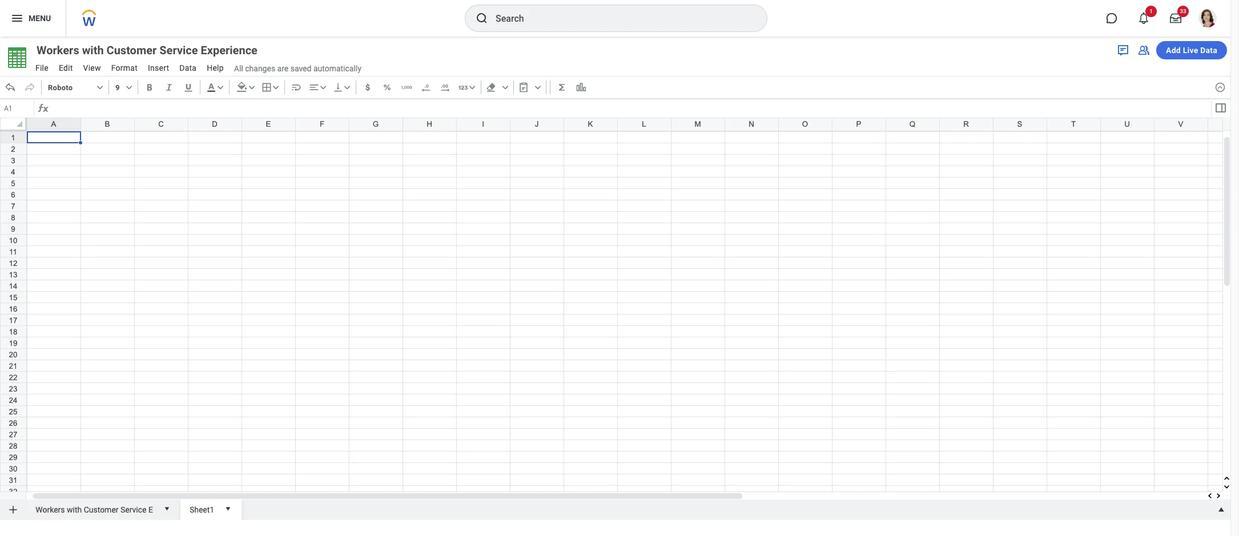 Task type: locate. For each thing, give the bounding box(es) containing it.
1 vertical spatial customer
[[84, 505, 119, 514]]

workers up edit
[[37, 43, 79, 57]]

live
[[1183, 46, 1198, 55]]

chevron down small image right 9
[[123, 82, 135, 93]]

menu
[[29, 13, 51, 23]]

all
[[234, 64, 243, 73]]

0 horizontal spatial chevron down small image
[[123, 82, 135, 93]]

eraser image
[[485, 82, 497, 93]]

e
[[148, 505, 153, 514]]

chevron down small image inside 9 dropdown button
[[123, 82, 135, 93]]

sheet1
[[190, 505, 214, 514]]

2 chevron down small image from the left
[[215, 82, 226, 93]]

1 horizontal spatial data
[[1200, 46, 1217, 55]]

chevron down small image left border all image
[[246, 82, 257, 93]]

text wrap image
[[290, 82, 302, 93]]

data inside add live data button
[[1200, 46, 1217, 55]]

chevron down small image
[[123, 82, 135, 93], [246, 82, 257, 93], [270, 82, 281, 93]]

experience
[[201, 43, 257, 57]]

1 button
[[1131, 6, 1157, 31]]

workers
[[37, 43, 79, 57], [36, 505, 65, 514]]

chevron down small image left dollar sign image
[[341, 82, 353, 93]]

justify image
[[10, 11, 24, 25]]

add live data
[[1166, 46, 1217, 55]]

media classroom image
[[1137, 43, 1151, 57]]

insert
[[148, 63, 169, 73]]

chevron down small image down help
[[215, 82, 226, 93]]

customer for e
[[84, 505, 119, 514]]

4 chevron down small image from the left
[[341, 82, 353, 93]]

service left e at the bottom left of page
[[120, 505, 146, 514]]

1 vertical spatial service
[[120, 505, 146, 514]]

Search Workday  search field
[[496, 6, 743, 31]]

help
[[207, 63, 224, 73]]

caret down small image right the sheet1 button
[[222, 503, 234, 515]]

2 caret down small image from the left
[[222, 503, 234, 515]]

underline image
[[183, 82, 194, 93]]

numbers image
[[457, 82, 469, 93]]

customer inside button
[[107, 43, 157, 57]]

caret down small image
[[161, 503, 172, 515], [222, 503, 234, 515]]

caret down small image right e at the bottom left of page
[[161, 503, 172, 515]]

1 horizontal spatial service
[[159, 43, 198, 57]]

with inside workers with customer service e button
[[67, 505, 82, 514]]

1 vertical spatial workers
[[36, 505, 65, 514]]

chevron down small image down are
[[270, 82, 281, 93]]

3 chevron down small image from the left
[[270, 82, 281, 93]]

0 vertical spatial data
[[1200, 46, 1217, 55]]

1 horizontal spatial caret down small image
[[222, 503, 234, 515]]

chevron down small image right the eraser image
[[499, 82, 511, 93]]

0 vertical spatial customer
[[107, 43, 157, 57]]

data
[[1200, 46, 1217, 55], [179, 63, 197, 73]]

1 vertical spatial data
[[179, 63, 197, 73]]

toolbar container region
[[0, 76, 1210, 99]]

1 chevron down small image from the left
[[94, 82, 106, 93]]

saved
[[290, 64, 311, 73]]

workers for workers with customer service e
[[36, 505, 65, 514]]

activity stream image
[[1116, 43, 1130, 57]]

caret up image
[[1216, 504, 1227, 516]]

chevron down small image
[[94, 82, 106, 93], [215, 82, 226, 93], [317, 82, 329, 93], [341, 82, 353, 93], [466, 82, 478, 93], [499, 82, 511, 93], [532, 82, 543, 93]]

border all image
[[261, 82, 272, 93]]

with
[[82, 43, 104, 57], [67, 505, 82, 514]]

0 horizontal spatial data
[[179, 63, 197, 73]]

menu button
[[0, 0, 66, 37]]

1 vertical spatial with
[[67, 505, 82, 514]]

edit
[[59, 63, 73, 73]]

view
[[83, 63, 101, 73]]

service inside button
[[120, 505, 146, 514]]

data up underline icon
[[179, 63, 197, 73]]

0 vertical spatial service
[[159, 43, 198, 57]]

customer inside button
[[84, 505, 119, 514]]

2 horizontal spatial chevron down small image
[[270, 82, 281, 93]]

caret down small image for sheet1
[[222, 503, 234, 515]]

None text field
[[1, 101, 34, 116]]

add live data button
[[1156, 41, 1227, 59]]

0 vertical spatial workers
[[37, 43, 79, 57]]

add zero image
[[440, 82, 451, 93]]

chevron down small image left 9
[[94, 82, 106, 93]]

notifications large image
[[1138, 13, 1150, 24]]

workers with customer service experience
[[37, 43, 257, 57]]

chevron down small image left the eraser image
[[466, 82, 478, 93]]

inbox large image
[[1170, 13, 1181, 24]]

chevron down small image left align bottom image on the top of the page
[[317, 82, 329, 93]]

customer for experience
[[107, 43, 157, 57]]

service
[[159, 43, 198, 57], [120, 505, 146, 514]]

1 chevron down small image from the left
[[123, 82, 135, 93]]

service up insert
[[159, 43, 198, 57]]

service for e
[[120, 505, 146, 514]]

workers inside button
[[36, 505, 65, 514]]

sheet1 button
[[185, 500, 219, 518]]

search image
[[475, 11, 489, 25]]

customer
[[107, 43, 157, 57], [84, 505, 119, 514]]

bold image
[[144, 82, 155, 93]]

changes
[[245, 64, 275, 73]]

are
[[277, 64, 288, 73]]

customer left e at the bottom left of page
[[84, 505, 119, 514]]

1 caret down small image from the left
[[161, 503, 172, 515]]

chevron down small image right paste "image"
[[532, 82, 543, 93]]

workers with customer service e button
[[31, 500, 158, 518]]

customer up menus menu bar
[[107, 43, 157, 57]]

0 horizontal spatial service
[[120, 505, 146, 514]]

workers inside button
[[37, 43, 79, 57]]

grid
[[0, 118, 1239, 536]]

1
[[1150, 8, 1153, 14]]

2 chevron down small image from the left
[[246, 82, 257, 93]]

9 button
[[111, 78, 135, 97]]

service inside button
[[159, 43, 198, 57]]

workers right "add footer ws" icon
[[36, 505, 65, 514]]

with inside the 'workers with customer service experience' button
[[82, 43, 104, 57]]

0 vertical spatial with
[[82, 43, 104, 57]]

1 horizontal spatial chevron down small image
[[246, 82, 257, 93]]

0 horizontal spatial caret down small image
[[161, 503, 172, 515]]

percentage image
[[381, 82, 393, 93]]

data right live
[[1200, 46, 1217, 55]]

undo l image
[[5, 82, 16, 93]]

33 button
[[1163, 6, 1189, 31]]



Task type: describe. For each thing, give the bounding box(es) containing it.
data inside menus menu bar
[[179, 63, 197, 73]]

workers with customer service e
[[36, 505, 153, 514]]

profile logan mcneil image
[[1199, 9, 1217, 30]]

chart image
[[575, 82, 587, 93]]

thousands comma image
[[401, 82, 412, 93]]

6 chevron down small image from the left
[[499, 82, 511, 93]]

all changes are saved automatically
[[234, 64, 361, 73]]

with for workers with customer service experience
[[82, 43, 104, 57]]

autosum image
[[556, 82, 567, 93]]

file
[[35, 63, 48, 73]]

with for workers with customer service e
[[67, 505, 82, 514]]

fx image
[[37, 102, 50, 115]]

align left image
[[308, 82, 320, 93]]

7 chevron down small image from the left
[[532, 82, 543, 93]]

italics image
[[163, 82, 175, 93]]

format
[[111, 63, 138, 73]]

paste image
[[518, 82, 529, 93]]

add
[[1166, 46, 1181, 55]]

roboto button
[[44, 78, 106, 97]]

caret down small image for workers with customer service e
[[161, 503, 172, 515]]

add footer ws image
[[7, 504, 19, 516]]

chevron up circle image
[[1215, 82, 1226, 93]]

automatically
[[313, 64, 361, 73]]

Formula Bar text field
[[50, 101, 1210, 116]]

align bottom image
[[332, 82, 344, 93]]

33
[[1180, 8, 1186, 14]]

remove zero image
[[420, 82, 432, 93]]

workers with customer service experience button
[[31, 42, 278, 58]]

chevron down small image inside roboto popup button
[[94, 82, 106, 93]]

formula editor image
[[1214, 101, 1227, 115]]

service for experience
[[159, 43, 198, 57]]

dollar sign image
[[362, 82, 373, 93]]

menus menu bar
[[30, 60, 229, 78]]

workers for workers with customer service experience
[[37, 43, 79, 57]]

all changes are saved automatically button
[[229, 63, 361, 74]]

9
[[115, 83, 120, 92]]

5 chevron down small image from the left
[[466, 82, 478, 93]]

3 chevron down small image from the left
[[317, 82, 329, 93]]

roboto
[[48, 83, 73, 92]]



Task type: vqa. For each thing, say whether or not it's contained in the screenshot.
TYPE
no



